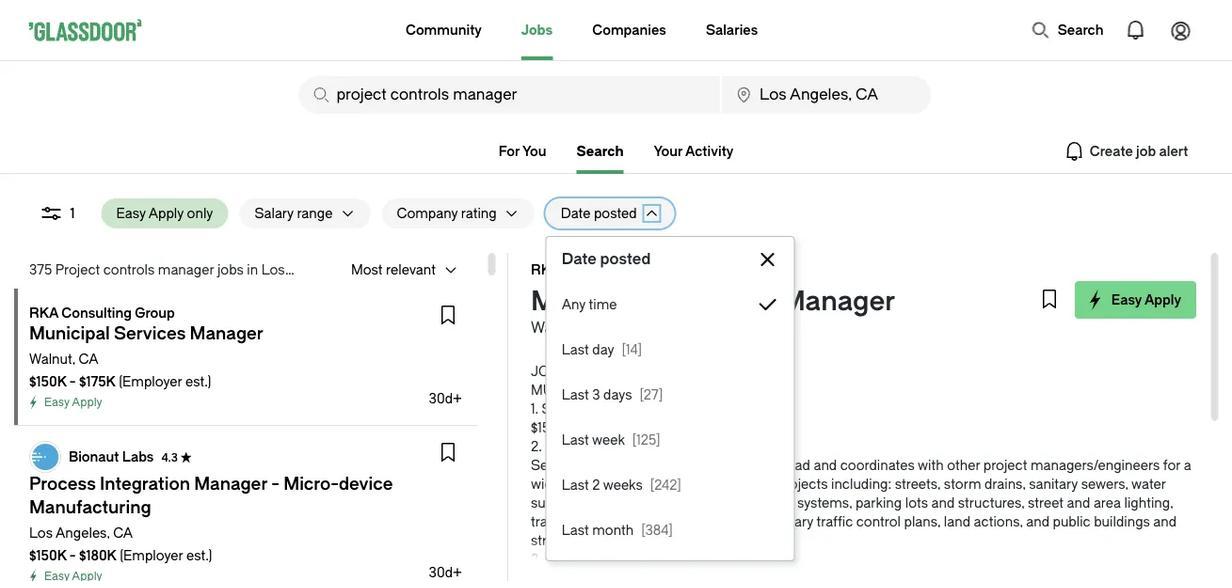 Task type: describe. For each thing, give the bounding box(es) containing it.
last for last 3 days [27]
[[562, 387, 589, 403]]

water
[[1131, 477, 1166, 492]]

[125]
[[633, 433, 661, 448]]

project
[[55, 262, 100, 278]]

services
[[609, 383, 678, 398]]

1 vertical spatial date
[[562, 251, 597, 268]]

rating
[[461, 206, 497, 221]]

and up projects
[[813, 458, 837, 474]]

4.3
[[161, 451, 177, 464]]

company rating button
[[382, 199, 497, 229]]

variety
[[563, 477, 604, 492]]

posted inside the date posted dropdown button
[[594, 206, 637, 221]]

to
[[608, 420, 623, 436]]

any
[[562, 297, 586, 313]]

$175,000.00
[[626, 420, 700, 436]]

services
[[662, 286, 774, 318]]

for
[[1163, 458, 1180, 474]]

community
[[406, 22, 482, 38]]

jobs link
[[521, 0, 553, 60]]

manager
[[682, 383, 752, 398]]

parking
[[855, 496, 902, 511]]

municipal
[[531, 286, 656, 318]]

rka consulting group
[[29, 306, 174, 321]]

last day [14]
[[562, 342, 642, 358]]

easy apply inside jobs list element
[[44, 396, 102, 410]]

consulting for rka consulting group
[[61, 306, 131, 321]]

month
[[592, 523, 634, 539]]

$175k
[[79, 374, 115, 390]]

2 project from the left
[[983, 458, 1027, 474]]

sewers,
[[1081, 477, 1128, 492]]

1 project from the left
[[595, 458, 639, 474]]

for you
[[499, 144, 547, 159]]

Search keyword field
[[299, 76, 720, 114]]

last for last 2 weeks [242]
[[562, 478, 589, 493]]

1 horizontal spatial apply
[[148, 206, 184, 221]]

jobs list element
[[14, 289, 488, 582]]

consulting for rka consulting group municipal services manager walnut, ca
[[563, 262, 633, 278]]

date posted button
[[546, 199, 637, 229]]

group for rka consulting group
[[134, 306, 174, 321]]

plans,
[[904, 515, 940, 530]]

activity
[[685, 144, 734, 159]]

[27]
[[640, 387, 663, 403]]

1 traffic from the left
[[531, 515, 567, 530]]

easy apply inside button
[[1111, 292, 1181, 308]]

375
[[29, 262, 52, 278]]

signing
[[620, 515, 666, 530]]

rka consulting group municipal services manager walnut, ca
[[531, 262, 895, 337]]

ca inside walnut, ca $150k - $175k (employer est.)
[[78, 352, 98, 367]]

as
[[577, 458, 592, 474]]

signals,
[[570, 515, 617, 530]]

for you link
[[499, 144, 547, 159]]

search link
[[577, 144, 624, 174]]

Search location field
[[722, 76, 932, 114]]

companies link
[[593, 0, 667, 60]]

$180k
[[79, 548, 116, 564]]

and down lighting, at the bottom right
[[1153, 515, 1177, 530]]

works
[[664, 477, 701, 492]]

last 3 days [27]
[[562, 387, 663, 403]]

apply inside jobs list element
[[71, 396, 102, 410]]

date inside dropdown button
[[561, 206, 591, 221]]

projects
[[777, 477, 828, 492]]

labs
[[122, 449, 153, 465]]

actions,
[[974, 515, 1023, 530]]

streets,
[[895, 477, 940, 492]]

lots
[[905, 496, 928, 511]]

1 vertical spatial apply
[[1144, 292, 1181, 308]]

company rating
[[397, 206, 497, 221]]

rka for rka consulting group municipal services manager walnut, ca
[[531, 262, 560, 278]]

and left area
[[1067, 496, 1090, 511]]

wide
[[531, 477, 560, 492]]

0 vertical spatial public
[[623, 477, 661, 492]]

your activity link
[[654, 144, 734, 159]]

0 horizontal spatial search
[[577, 144, 624, 159]]

last 2 weeks [242]
[[562, 478, 682, 493]]

coordinates
[[840, 458, 914, 474]]

1
[[70, 206, 75, 221]]

$150k inside "los angeles, ca $150k - $180k (employer est.)"
[[29, 548, 66, 564]]

angeles, inside "los angeles, ca $150k - $180k (employer est.)"
[[55, 526, 109, 541]]

date posted inside the date posted dropdown button
[[561, 206, 637, 221]]

ca inside rka consulting group municipal services manager walnut, ca
[[587, 320, 610, 337]]

annually
[[703, 420, 757, 436]]

structures.
[[531, 533, 598, 549]]

street
[[1028, 496, 1064, 511]]

[242]
[[650, 478, 682, 493]]

none field search location
[[722, 76, 932, 114]]

1.
[[531, 402, 538, 417]]

close dropdown image
[[757, 249, 779, 271]]

walnut, inside walnut, ca $150k - $175k (employer est.)
[[29, 352, 75, 367]]

salary
[[255, 206, 294, 221]]

community link
[[406, 0, 482, 60]]

any time
[[562, 297, 617, 313]]

last month [384]
[[562, 523, 673, 539]]

0 vertical spatial los
[[261, 262, 285, 278]]

- inside "los angeles, ca $150k - $180k (employer est.)"
[[69, 548, 75, 564]]

weeks
[[603, 478, 643, 493]]

range
[[297, 206, 333, 221]]

drains,
[[984, 477, 1026, 492]]

job
[[531, 364, 559, 379]]

supply
[[531, 496, 571, 511]]

and up the land
[[931, 496, 955, 511]]

walnut, inside rka consulting group municipal services manager walnut, ca
[[531, 320, 583, 337]]

other
[[947, 458, 980, 474]]

head
[[779, 458, 810, 474]]

1 vertical spatial description
[[545, 439, 639, 455]]

temporary
[[748, 515, 813, 530]]

your activity
[[654, 144, 734, 159]]

easy apply only
[[116, 206, 213, 221]]

last for last month [384]
[[562, 523, 589, 539]]

ca left relevant
[[345, 262, 365, 278]]



Task type: locate. For each thing, give the bounding box(es) containing it.
including:
[[831, 477, 891, 492]]

none field search keyword
[[299, 76, 720, 114]]

1 vertical spatial rka
[[29, 306, 58, 321]]

los angeles, ca $150k - $180k (employer est.)
[[29, 526, 212, 564]]

1 vertical spatial $150k
[[29, 548, 66, 564]]

[384]
[[641, 523, 673, 539]]

private
[[731, 477, 774, 492]]

1 horizontal spatial rka
[[531, 262, 560, 278]]

any time button
[[547, 282, 794, 328]]

None field
[[299, 76, 720, 114], [722, 76, 932, 114]]

0 vertical spatial angeles,
[[287, 262, 342, 278]]

group down the controls
[[134, 306, 174, 321]]

0 vertical spatial date posted
[[561, 206, 637, 221]]

consulting up municipal
[[563, 262, 633, 278]]

0 vertical spatial easy
[[116, 206, 146, 221]]

2 30d+ from the top
[[428, 565, 462, 581]]

1 last from the top
[[562, 342, 589, 358]]

0 vertical spatial rka
[[531, 262, 560, 278]]

1 horizontal spatial systems,
[[797, 496, 852, 511]]

3 last from the top
[[562, 433, 589, 448]]

bionaut labs 4.3 ★
[[68, 449, 191, 465]]

easy apply only button
[[101, 199, 228, 229]]

1 vertical spatial public
[[1053, 515, 1090, 530]]

3.
[[531, 552, 542, 568]]

relevant
[[386, 262, 435, 278]]

1 horizontal spatial angeles,
[[287, 262, 342, 278]]

posted down the search link
[[594, 206, 637, 221]]

30d+
[[428, 391, 462, 407], [428, 565, 462, 581]]

of
[[607, 477, 620, 492]]

0 vertical spatial date
[[561, 206, 591, 221]]

ca inside "los angeles, ca $150k - $180k (employer est.)"
[[113, 526, 132, 541]]

0 vertical spatial easy apply
[[1111, 292, 1181, 308]]

search
[[1058, 22, 1104, 38], [577, 144, 624, 159]]

last left the 2
[[562, 478, 589, 493]]

for
[[499, 144, 520, 159]]

0 vertical spatial $150k
[[29, 374, 66, 390]]

in
[[247, 262, 258, 278]]

walnut, down rka consulting group
[[29, 352, 75, 367]]

375 project controls manager jobs in los angeles, ca
[[29, 262, 365, 278]]

30d+ left the 1.
[[428, 391, 462, 407]]

landscaping
[[632, 496, 708, 511]]

1 vertical spatial angeles,
[[55, 526, 109, 541]]

1 vertical spatial easy apply
[[44, 396, 102, 410]]

description up as at the left bottom of the page
[[545, 439, 639, 455]]

1 horizontal spatial los
[[261, 262, 285, 278]]

(employer inside "los angeles, ca $150k - $180k (employer est.)"
[[119, 548, 183, 564]]

0 vertical spatial consulting
[[563, 262, 633, 278]]

easy
[[116, 206, 146, 221], [1111, 292, 1142, 308], [44, 396, 69, 410]]

1 vertical spatial easy
[[1111, 292, 1142, 308]]

date down the search link
[[561, 206, 591, 221]]

traffic
[[531, 515, 567, 530], [816, 515, 853, 530]]

1 vertical spatial -
[[69, 548, 75, 564]]

los
[[261, 262, 285, 278], [29, 526, 52, 541]]

1 - from the top
[[69, 374, 75, 390]]

1 systems, from the left
[[574, 496, 629, 511]]

(employer inside walnut, ca $150k - $175k (employer est.)
[[118, 374, 182, 390]]

-
[[69, 374, 75, 390], [69, 548, 75, 564]]

walnut, ca $150k - $175k (employer est.)
[[29, 352, 211, 390]]

1 vertical spatial los
[[29, 526, 52, 541]]

most relevant button
[[336, 255, 435, 285]]

$150k inside walnut, ca $150k - $175k (employer est.)
[[29, 374, 66, 390]]

salaries link
[[706, 0, 758, 60]]

1 horizontal spatial consulting
[[563, 262, 633, 278]]

1 horizontal spatial traffic
[[816, 515, 853, 530]]

los inside "los angeles, ca $150k - $180k (employer est.)"
[[29, 526, 52, 541]]

and up striping,
[[711, 496, 735, 511]]

5 last from the top
[[562, 523, 589, 539]]

buildings
[[1094, 515, 1150, 530]]

30d+ for walnut, ca $150k - $175k (employer est.)
[[428, 391, 462, 407]]

0 horizontal spatial group
[[134, 306, 174, 321]]

0 horizontal spatial public
[[623, 477, 661, 492]]

(employer right $175k
[[118, 374, 182, 390]]

posted up time
[[600, 251, 651, 268]]

0 horizontal spatial easy apply
[[44, 396, 102, 410]]

0 vertical spatial posted
[[594, 206, 637, 221]]

1 $150k from the top
[[29, 374, 66, 390]]

1 30d+ from the top
[[428, 391, 462, 407]]

1 vertical spatial posted
[[600, 251, 651, 268]]

2.
[[531, 439, 541, 455]]

4 last from the top
[[562, 478, 589, 493]]

- inside walnut, ca $150k - $175k (employer est.)
[[69, 374, 75, 390]]

ca up $180k
[[113, 526, 132, 541]]

rka
[[531, 262, 560, 278], [29, 306, 58, 321]]

group for rka consulting group municipal services manager walnut, ca
[[636, 262, 676, 278]]

2 horizontal spatial apply
[[1144, 292, 1181, 308]]

and down landscaping
[[669, 515, 692, 530]]

2 none field from the left
[[722, 76, 932, 114]]

controls
[[103, 262, 154, 278]]

est.) inside walnut, ca $150k - $175k (employer est.)
[[185, 374, 211, 390]]

2 last from the top
[[562, 387, 589, 403]]

0 vertical spatial search
[[1058, 22, 1104, 38]]

storm
[[944, 477, 981, 492]]

30d+ for los angeles, ca $150k - $180k (employer est.)
[[428, 565, 462, 581]]

2 vertical spatial apply
[[71, 396, 102, 410]]

company
[[397, 206, 458, 221]]

0 horizontal spatial angeles,
[[55, 526, 109, 541]]

0 horizontal spatial none field
[[299, 76, 720, 114]]

2 traffic from the left
[[816, 515, 853, 530]]

1 horizontal spatial project
[[983, 458, 1027, 474]]

jobs
[[217, 262, 243, 278]]

30d+ left 3.
[[428, 565, 462, 581]]

easy inside jobs list element
[[44, 396, 69, 410]]

and down manager/department
[[704, 477, 728, 492]]

your
[[654, 144, 683, 159]]

last down supply
[[562, 523, 589, 539]]

2 horizontal spatial easy
[[1111, 292, 1142, 308]]

traffic left control
[[816, 515, 853, 530]]

last left 3
[[562, 387, 589, 403]]

0 horizontal spatial los
[[29, 526, 52, 541]]

consulting down project
[[61, 306, 131, 321]]

angeles, up $180k
[[55, 526, 109, 541]]

0 vertical spatial -
[[69, 374, 75, 390]]

you
[[523, 144, 547, 159]]

- left $180k
[[69, 548, 75, 564]]

last for last week [125]
[[562, 433, 589, 448]]

1 horizontal spatial public
[[1053, 515, 1090, 530]]

0 horizontal spatial walnut,
[[29, 352, 75, 367]]

land
[[944, 515, 970, 530]]

consulting inside jobs list element
[[61, 306, 131, 321]]

municipal
[[531, 383, 606, 398]]

easy apply button
[[1075, 282, 1196, 319]]

2 - from the top
[[69, 548, 75, 564]]

last for last day [14]
[[562, 342, 589, 358]]

systems, down projects
[[797, 496, 852, 511]]

2 vertical spatial easy
[[44, 396, 69, 410]]

0 horizontal spatial consulting
[[61, 306, 131, 321]]

public down "street"
[[1053, 515, 1090, 530]]

group inside jobs list element
[[134, 306, 174, 321]]

0 vertical spatial est.)
[[185, 374, 211, 390]]

$150k left $180k
[[29, 548, 66, 564]]

date posted up municipal
[[562, 251, 651, 268]]

0 vertical spatial apply
[[148, 206, 184, 221]]

los right in
[[261, 262, 285, 278]]

last left day
[[562, 342, 589, 358]]

a
[[1184, 458, 1191, 474]]

group inside rka consulting group municipal services manager walnut, ca
[[636, 262, 676, 278]]

public right of
[[623, 477, 661, 492]]

consulting inside rka consulting group municipal services manager walnut, ca
[[563, 262, 633, 278]]

serves
[[531, 458, 574, 474]]

easy apply
[[1111, 292, 1181, 308], [44, 396, 102, 410]]

manager
[[780, 286, 895, 318]]

angeles,
[[287, 262, 342, 278], [55, 526, 109, 541]]

1 horizontal spatial none field
[[722, 76, 932, 114]]

rka down 375
[[29, 306, 58, 321]]

salary range button
[[240, 199, 333, 229]]

striping,
[[695, 515, 745, 530]]

last week [125]
[[562, 433, 661, 448]]

project up of
[[595, 458, 639, 474]]

ca
[[345, 262, 365, 278], [587, 320, 610, 337], [78, 352, 98, 367], [113, 526, 132, 541]]

description
[[562, 364, 656, 379], [545, 439, 639, 455]]

rka inside rka consulting group municipal services manager walnut, ca
[[531, 262, 560, 278]]

1 vertical spatial est.)
[[186, 548, 212, 564]]

date up municipal
[[562, 251, 597, 268]]

structures,
[[958, 496, 1024, 511]]

3
[[592, 387, 600, 403]]

public
[[623, 477, 661, 492], [1053, 515, 1090, 530]]

search inside button
[[1058, 22, 1104, 38]]

job description municipal services manager 1. salary range $150,000.00 to $175,000.00 annually 2. description serves as project manager/department head and coordinates with other project managers/engineers for a wide variety of public works and private projects including: streets, storm drains, sanitary sewers, water supply systems, landscaping and irrigation systems, parking lots and structures, street and area lighting, traffic signals, signing and striping, temporary traffic control plans, land actions, and public buildings and structures. 3. responsibilities
[[531, 364, 1191, 568]]

0 horizontal spatial apply
[[71, 396, 102, 410]]

est.) inside "los angeles, ca $150k - $180k (employer est.)"
[[186, 548, 212, 564]]

0 horizontal spatial project
[[595, 458, 639, 474]]

0 horizontal spatial easy
[[44, 396, 69, 410]]

0 vertical spatial 30d+
[[428, 391, 462, 407]]

rka up municipal
[[531, 262, 560, 278]]

companies
[[593, 22, 667, 38]]

1 vertical spatial search
[[577, 144, 624, 159]]

$150k left $175k
[[29, 374, 66, 390]]

1 vertical spatial 30d+
[[428, 565, 462, 581]]

ca up last day [14]
[[587, 320, 610, 337]]

manager/department
[[642, 458, 776, 474]]

rka for rka consulting group
[[29, 306, 58, 321]]

control
[[856, 515, 901, 530]]

1 button
[[25, 199, 90, 229]]

1 vertical spatial group
[[134, 306, 174, 321]]

- left $175k
[[69, 374, 75, 390]]

1 vertical spatial consulting
[[61, 306, 131, 321]]

[14]
[[622, 342, 642, 358]]

date posted list box
[[547, 282, 794, 554]]

area
[[1093, 496, 1121, 511]]

1 vertical spatial walnut,
[[29, 352, 75, 367]]

1 horizontal spatial search
[[1058, 22, 1104, 38]]

bionaut labs logo image
[[30, 443, 60, 473]]

rka inside jobs list element
[[29, 306, 58, 321]]

1 horizontal spatial easy
[[116, 206, 146, 221]]

0 horizontal spatial traffic
[[531, 515, 567, 530]]

project up drains,
[[983, 458, 1027, 474]]

with
[[918, 458, 944, 474]]

2 $150k from the top
[[29, 548, 66, 564]]

1 horizontal spatial easy apply
[[1111, 292, 1181, 308]]

date posted
[[561, 206, 637, 221], [562, 251, 651, 268]]

0 horizontal spatial rka
[[29, 306, 58, 321]]

search button
[[1022, 11, 1113, 49]]

week
[[592, 433, 625, 448]]

2 systems, from the left
[[797, 496, 852, 511]]

0 horizontal spatial systems,
[[574, 496, 629, 511]]

and down "street"
[[1026, 515, 1049, 530]]

bionaut
[[68, 449, 119, 465]]

0 vertical spatial walnut,
[[531, 320, 583, 337]]

date posted down the search link
[[561, 206, 637, 221]]

0 vertical spatial group
[[636, 262, 676, 278]]

1 vertical spatial date posted
[[562, 251, 651, 268]]

time
[[589, 297, 617, 313]]

traffic down supply
[[531, 515, 567, 530]]

salary range
[[255, 206, 333, 221]]

1 horizontal spatial group
[[636, 262, 676, 278]]

description down day
[[562, 364, 656, 379]]

angeles, left most
[[287, 262, 342, 278]]

1 vertical spatial (employer
[[119, 548, 183, 564]]

0 vertical spatial (employer
[[118, 374, 182, 390]]

(employer right $180k
[[119, 548, 183, 564]]

1 none field from the left
[[299, 76, 720, 114]]

walnut, down any
[[531, 320, 583, 337]]

salary
[[541, 402, 596, 417]]

last up as at the left bottom of the page
[[562, 433, 589, 448]]

managers/engineers
[[1030, 458, 1160, 474]]

1 horizontal spatial walnut,
[[531, 320, 583, 337]]

apply
[[148, 206, 184, 221], [1144, 292, 1181, 308], [71, 396, 102, 410]]

salaries
[[706, 22, 758, 38]]

systems, down the 2
[[574, 496, 629, 511]]

2
[[592, 478, 600, 493]]

group up "any time" button
[[636, 262, 676, 278]]

ca up $175k
[[78, 352, 98, 367]]

manager
[[158, 262, 214, 278]]

0 vertical spatial description
[[562, 364, 656, 379]]

los down "bionaut labs logo" at bottom
[[29, 526, 52, 541]]



Task type: vqa. For each thing, say whether or not it's contained in the screenshot.


